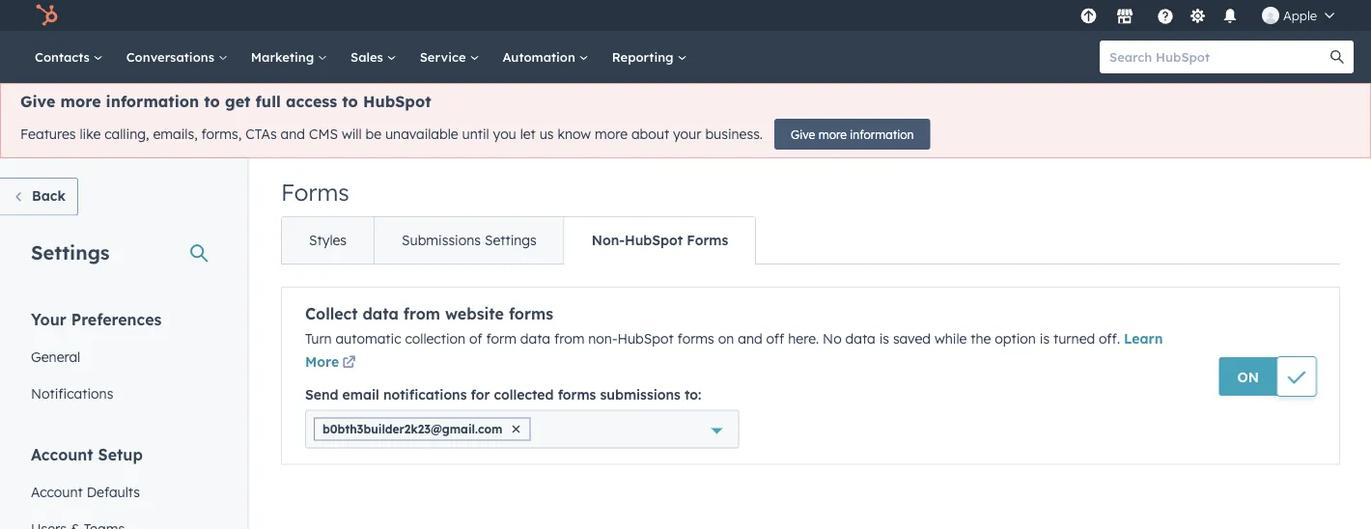 Task type: locate. For each thing, give the bounding box(es) containing it.
upgrade link
[[1077, 5, 1101, 26]]

1 vertical spatial information
[[850, 127, 914, 142]]

search image
[[1331, 50, 1345, 64]]

2 link opens in a new window image from the top
[[343, 357, 356, 371]]

from left non-
[[555, 330, 585, 347]]

0 horizontal spatial give
[[20, 92, 55, 111]]

no
[[823, 330, 842, 347]]

data right no
[[846, 330, 876, 347]]

defaults
[[87, 484, 140, 500]]

0 horizontal spatial to
[[204, 92, 220, 111]]

your
[[673, 126, 702, 143]]

and left cms
[[281, 126, 305, 143]]

service link
[[408, 31, 491, 83]]

data
[[363, 304, 399, 324], [521, 330, 551, 347], [846, 330, 876, 347]]

account for account defaults
[[31, 484, 83, 500]]

1 vertical spatial hubspot
[[625, 232, 683, 249]]

while
[[935, 330, 967, 347]]

and
[[281, 126, 305, 143], [738, 330, 763, 347]]

0 vertical spatial hubspot
[[363, 92, 431, 111]]

collection
[[405, 330, 466, 347]]

1 horizontal spatial forms
[[687, 232, 729, 249]]

0 horizontal spatial is
[[880, 330, 890, 347]]

1 horizontal spatial give
[[791, 127, 816, 142]]

forms left on
[[678, 330, 715, 347]]

1 account from the top
[[31, 445, 93, 464]]

access
[[286, 92, 337, 111]]

your preferences element
[[19, 309, 216, 412]]

1 horizontal spatial from
[[555, 330, 585, 347]]

here.
[[789, 330, 820, 347]]

reporting link
[[601, 31, 699, 83]]

apple
[[1284, 7, 1318, 23]]

account up account defaults
[[31, 445, 93, 464]]

link opens in a new window image
[[343, 352, 356, 375], [343, 357, 356, 371]]

more
[[60, 92, 101, 111], [595, 126, 628, 143], [819, 127, 847, 142]]

0 vertical spatial account
[[31, 445, 93, 464]]

2 to from the left
[[342, 92, 358, 111]]

full
[[256, 92, 281, 111]]

close image
[[513, 426, 520, 433]]

2 vertical spatial hubspot
[[618, 330, 674, 347]]

2 account from the top
[[31, 484, 83, 500]]

sales
[[351, 49, 387, 65]]

2 horizontal spatial forms
[[678, 330, 715, 347]]

is
[[880, 330, 890, 347], [1040, 330, 1050, 347]]

non-
[[589, 330, 618, 347]]

is left saved
[[880, 330, 890, 347]]

settings inside navigation
[[485, 232, 537, 249]]

like
[[80, 126, 101, 143]]

account down account setup
[[31, 484, 83, 500]]

forms up form
[[509, 304, 554, 324]]

give more information
[[791, 127, 914, 142]]

collect
[[305, 304, 358, 324]]

let
[[520, 126, 536, 143]]

from
[[404, 304, 441, 324], [555, 330, 585, 347]]

for
[[471, 386, 490, 403]]

learn more link
[[305, 330, 1164, 375]]

0 horizontal spatial from
[[404, 304, 441, 324]]

data right form
[[521, 330, 551, 347]]

collected
[[494, 386, 554, 403]]

more for give more information to get full access to hubspot
[[60, 92, 101, 111]]

and right on
[[738, 330, 763, 347]]

settings right submissions
[[485, 232, 537, 249]]

0 vertical spatial forms
[[281, 178, 350, 207]]

turn
[[305, 330, 332, 347]]

1 horizontal spatial is
[[1040, 330, 1050, 347]]

from up collection
[[404, 304, 441, 324]]

option
[[995, 330, 1037, 347]]

1 horizontal spatial settings
[[485, 232, 537, 249]]

forms
[[281, 178, 350, 207], [687, 232, 729, 249]]

1 vertical spatial from
[[555, 330, 585, 347]]

settings
[[485, 232, 537, 249], [31, 240, 110, 264]]

0 vertical spatial give
[[20, 92, 55, 111]]

sales link
[[339, 31, 408, 83]]

0 vertical spatial information
[[106, 92, 199, 111]]

non-hubspot forms
[[592, 232, 729, 249]]

be
[[366, 126, 382, 143]]

about
[[632, 126, 670, 143]]

navigation containing styles
[[281, 216, 757, 265]]

submissions settings
[[402, 232, 537, 249]]

marketing link
[[239, 31, 339, 83]]

account setup element
[[19, 444, 216, 529]]

0 horizontal spatial more
[[60, 92, 101, 111]]

on
[[719, 330, 735, 347]]

to up "will"
[[342, 92, 358, 111]]

forms right collected
[[558, 386, 597, 403]]

0 vertical spatial and
[[281, 126, 305, 143]]

information for give more information
[[850, 127, 914, 142]]

non-
[[592, 232, 625, 249]]

give for give more information to get full access to hubspot
[[20, 92, 55, 111]]

0 horizontal spatial settings
[[31, 240, 110, 264]]

data up automatic
[[363, 304, 399, 324]]

settings image
[[1190, 8, 1207, 26]]

1 horizontal spatial and
[[738, 330, 763, 347]]

of
[[470, 330, 483, 347]]

settings down back
[[31, 240, 110, 264]]

is right option
[[1040, 330, 1050, 347]]

to
[[204, 92, 220, 111], [342, 92, 358, 111]]

unavailable
[[385, 126, 459, 143]]

1 horizontal spatial forms
[[558, 386, 597, 403]]

apple button
[[1251, 0, 1347, 31]]

general link
[[19, 339, 216, 375]]

give right business.
[[791, 127, 816, 142]]

submissions settings link
[[374, 217, 564, 264]]

1 vertical spatial give
[[791, 127, 816, 142]]

off
[[767, 330, 785, 347]]

navigation
[[281, 216, 757, 265]]

your
[[31, 310, 66, 329]]

bob builder image
[[1263, 7, 1280, 24]]

2 horizontal spatial more
[[819, 127, 847, 142]]

ctas
[[246, 126, 277, 143]]

hubspot for to
[[363, 92, 431, 111]]

forms
[[509, 304, 554, 324], [678, 330, 715, 347], [558, 386, 597, 403]]

0 vertical spatial forms
[[509, 304, 554, 324]]

hubspot for non-
[[618, 330, 674, 347]]

search button
[[1322, 41, 1355, 73]]

more for give more information
[[819, 127, 847, 142]]

0 horizontal spatial information
[[106, 92, 199, 111]]

service
[[420, 49, 470, 65]]

features
[[20, 126, 76, 143]]

0 horizontal spatial data
[[363, 304, 399, 324]]

1 horizontal spatial more
[[595, 126, 628, 143]]

reporting
[[612, 49, 678, 65]]

settings link
[[1186, 5, 1211, 26]]

1 vertical spatial account
[[31, 484, 83, 500]]

website
[[445, 304, 504, 324]]

1 vertical spatial forms
[[687, 232, 729, 249]]

give
[[20, 92, 55, 111], [791, 127, 816, 142]]

learn more
[[305, 330, 1164, 371]]

to left get
[[204, 92, 220, 111]]

1 vertical spatial and
[[738, 330, 763, 347]]

1 horizontal spatial information
[[850, 127, 914, 142]]

to:
[[685, 386, 702, 403]]

cms
[[309, 126, 338, 143]]

give up the features
[[20, 92, 55, 111]]

1 horizontal spatial to
[[342, 92, 358, 111]]



Task type: describe. For each thing, give the bounding box(es) containing it.
1 to from the left
[[204, 92, 220, 111]]

account defaults link
[[19, 474, 216, 511]]

0 vertical spatial from
[[404, 304, 441, 324]]

1 horizontal spatial data
[[521, 330, 551, 347]]

send
[[305, 386, 339, 403]]

account for account setup
[[31, 445, 93, 464]]

styles
[[309, 232, 347, 249]]

help button
[[1150, 0, 1183, 31]]

the
[[971, 330, 992, 347]]

more
[[305, 354, 339, 371]]

off.
[[1100, 330, 1121, 347]]

Search HubSpot search field
[[1100, 41, 1337, 73]]

send email notifications for collected forms submissions to:
[[305, 386, 702, 403]]

give for give more information
[[791, 127, 816, 142]]

hubspot image
[[35, 4, 58, 27]]

notifications button
[[1214, 0, 1247, 31]]

setup
[[98, 445, 143, 464]]

your preferences
[[31, 310, 162, 329]]

features like calling, emails, forms, ctas and cms will be unavailable until you let us know more about your business.
[[20, 126, 763, 143]]

conversations
[[126, 49, 218, 65]]

notifications
[[383, 386, 467, 403]]

notifications
[[31, 385, 113, 402]]

styles link
[[282, 217, 374, 264]]

know
[[558, 126, 591, 143]]

0 horizontal spatial forms
[[281, 178, 350, 207]]

non-hubspot forms link
[[564, 217, 756, 264]]

2 vertical spatial forms
[[558, 386, 597, 403]]

forms,
[[202, 126, 242, 143]]

preferences
[[71, 310, 162, 329]]

notifications image
[[1222, 9, 1240, 26]]

email
[[343, 386, 379, 403]]

marketplaces image
[[1117, 9, 1134, 26]]

conversations link
[[115, 31, 239, 83]]

us
[[540, 126, 554, 143]]

submissions
[[402, 232, 481, 249]]

1 is from the left
[[880, 330, 890, 347]]

0 horizontal spatial forms
[[509, 304, 554, 324]]

account defaults
[[31, 484, 140, 500]]

automation
[[503, 49, 579, 65]]

calling,
[[105, 126, 149, 143]]

marketplaces button
[[1105, 0, 1146, 31]]

business.
[[706, 126, 763, 143]]

learn
[[1125, 330, 1164, 347]]

you
[[493, 126, 517, 143]]

hubspot link
[[23, 4, 72, 27]]

saved
[[894, 330, 931, 347]]

apple menu
[[1075, 0, 1349, 31]]

on
[[1238, 368, 1260, 385]]

collect data from website forms
[[305, 304, 554, 324]]

form
[[486, 330, 517, 347]]

give more information link
[[775, 119, 931, 150]]

upgrade image
[[1081, 8, 1098, 26]]

notifications link
[[19, 375, 216, 412]]

contacts
[[35, 49, 93, 65]]

turn automatic collection of form data from non-hubspot forms on and off here. no data is saved while the option is turned off.
[[305, 330, 1125, 347]]

contacts link
[[23, 31, 115, 83]]

b0bth3builder2k23@gmail.com
[[323, 422, 503, 437]]

submissions
[[600, 386, 681, 403]]

emails,
[[153, 126, 198, 143]]

until
[[462, 126, 490, 143]]

marketing
[[251, 49, 318, 65]]

Send email notifications for collected forms submissions to: field
[[536, 410, 550, 449]]

will
[[342, 126, 362, 143]]

automation link
[[491, 31, 601, 83]]

general
[[31, 348, 80, 365]]

give more information to get full access to hubspot
[[20, 92, 431, 111]]

back link
[[0, 178, 78, 216]]

0 horizontal spatial and
[[281, 126, 305, 143]]

turned
[[1054, 330, 1096, 347]]

2 is from the left
[[1040, 330, 1050, 347]]

1 vertical spatial forms
[[678, 330, 715, 347]]

information for give more information to get full access to hubspot
[[106, 92, 199, 111]]

help image
[[1157, 9, 1175, 26]]

back
[[32, 187, 66, 204]]

get
[[225, 92, 251, 111]]

1 link opens in a new window image from the top
[[343, 352, 356, 375]]

automatic
[[336, 330, 401, 347]]

2 horizontal spatial data
[[846, 330, 876, 347]]

account setup
[[31, 445, 143, 464]]



Task type: vqa. For each thing, say whether or not it's contained in the screenshot.
Install to the left
no



